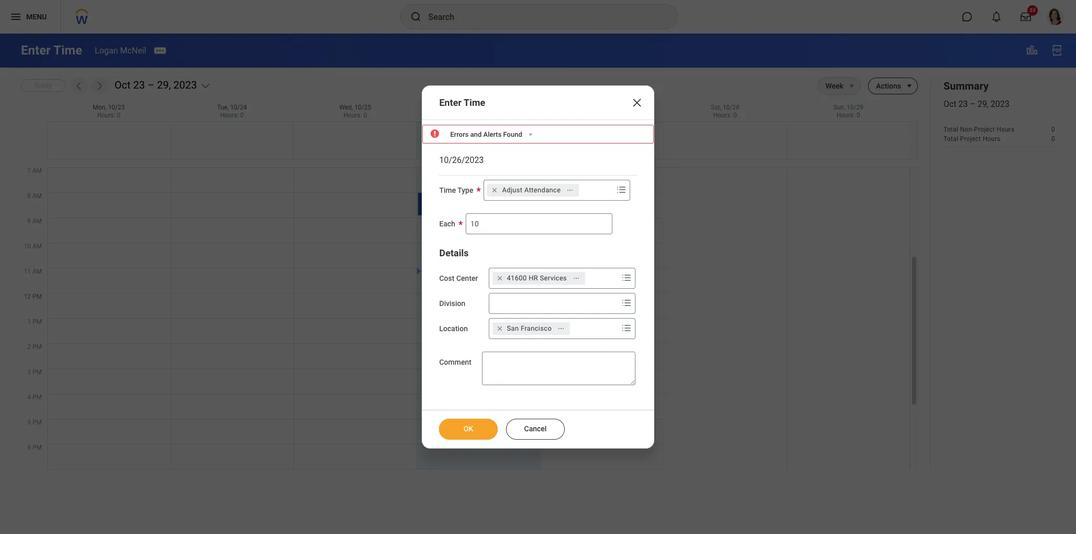 Task type: describe. For each thing, give the bounding box(es) containing it.
sat,
[[711, 104, 721, 111]]

5 hours: 0 from the left
[[590, 112, 614, 119]]

5
[[27, 419, 31, 426]]

and
[[470, 130, 482, 138]]

found
[[503, 130, 522, 138]]

7 hours: 0 from the left
[[837, 112, 860, 119]]

10/23
[[108, 104, 125, 111]]

location
[[439, 324, 468, 333]]

mon, 10/23
[[93, 104, 125, 111]]

related actions image for type
[[567, 186, 574, 194]]

related actions image for center
[[573, 275, 580, 282]]

Division field
[[489, 294, 618, 313]]

0 horizontal spatial 2023
[[174, 79, 197, 91]]

0 vertical spatial project
[[974, 126, 995, 133]]

7 am
[[27, 167, 42, 175]]

time up and
[[464, 97, 485, 108]]

adjust attendance, press delete to clear value. option
[[488, 184, 579, 197]]

search image
[[410, 10, 422, 23]]

san francisco, press delete to clear value. option
[[492, 322, 570, 335]]

1 pm
[[27, 318, 42, 325]]

10
[[24, 243, 31, 250]]

10/26
[[477, 104, 494, 111]]

cancel
[[525, 424, 547, 433]]

10/26/2023
[[439, 155, 484, 165]]

prompts image for time type
[[615, 183, 628, 196]]

total non-project hours
[[944, 126, 1015, 133]]

3
[[27, 368, 31, 376]]

4
[[27, 394, 31, 401]]

cost center
[[439, 274, 478, 282]]

view printable version (pdf) image
[[1051, 44, 1064, 57]]

wed,
[[339, 104, 353, 111]]

wed, 10/25
[[339, 104, 371, 111]]

am for 10 am
[[32, 243, 42, 250]]

pm for 5 pm
[[32, 419, 42, 426]]

mcneil
[[120, 45, 146, 55]]

6 hours: from the left
[[714, 112, 732, 119]]

alerts
[[483, 130, 502, 138]]

7
[[27, 167, 31, 175]]

0 vertical spatial enter
[[21, 43, 51, 58]]

0 vertical spatial oct 23 – 29, 2023
[[115, 79, 197, 91]]

total for total non-project hours
[[944, 126, 959, 133]]

am for 9 am
[[32, 217, 42, 225]]

1 hours: 0 from the left
[[97, 112, 121, 119]]

time left type
[[439, 186, 456, 194]]

prompts image for division
[[620, 297, 633, 309]]

7 hours: from the left
[[837, 112, 855, 119]]

adjust
[[502, 186, 523, 194]]

details button
[[439, 247, 469, 258]]

6 pm
[[27, 444, 42, 451]]

cancel button
[[506, 419, 565, 440]]

pm for 1 pm
[[32, 318, 42, 325]]

prompts image for cost center
[[620, 271, 633, 284]]

details
[[439, 247, 469, 258]]

ok
[[464, 424, 474, 433]]

errors and alerts found
[[450, 130, 522, 138]]

1 vertical spatial enter time
[[439, 97, 485, 108]]

division
[[439, 299, 465, 308]]

week
[[826, 82, 844, 90]]

10 am
[[24, 243, 42, 250]]

10/28
[[723, 104, 740, 111]]

total project hours
[[944, 135, 1001, 143]]

tue, 10/24
[[217, 104, 247, 111]]

time up the chevron left icon on the top of page
[[53, 43, 82, 58]]

6 hours: 0 from the left
[[714, 112, 737, 119]]

chevron down image
[[200, 81, 211, 91]]

view related information image
[[1026, 44, 1039, 57]]

2 hours: from the left
[[220, 112, 239, 119]]

actions button
[[868, 78, 901, 94]]

0 vertical spatial enter time
[[21, 43, 82, 58]]

am for 7 am
[[32, 167, 42, 175]]

today
[[34, 81, 52, 89]]

chevron right image
[[94, 81, 105, 91]]

enter time main content
[[0, 34, 1076, 495]]

mon,
[[93, 104, 107, 111]]

0 vertical spatial hours
[[997, 126, 1015, 133]]

attendance
[[525, 186, 561, 194]]

3 pm
[[27, 368, 42, 376]]

am for 11 am
[[32, 268, 42, 275]]

3 hours: 0 from the left
[[344, 112, 367, 119]]

pm for 6 pm
[[32, 444, 42, 451]]

type
[[458, 186, 473, 194]]

x image
[[631, 96, 643, 109]]

enter time link
[[417, 192, 540, 217]]

41600
[[507, 274, 527, 282]]

1 vertical spatial 23
[[959, 99, 968, 109]]

x small image for type
[[490, 185, 500, 195]]

1 hours: from the left
[[97, 112, 115, 119]]

41600 hr services, press delete to clear value. option
[[492, 272, 585, 285]]

pm for 2 pm
[[32, 343, 42, 351]]



Task type: vqa. For each thing, say whether or not it's contained in the screenshot.
Moves
no



Task type: locate. For each thing, give the bounding box(es) containing it.
am right the 8
[[32, 192, 42, 200]]

1 pm from the top
[[32, 293, 42, 300]]

1 vertical spatial enter
[[439, 97, 462, 108]]

1 horizontal spatial 2023
[[991, 99, 1010, 109]]

enter time up errors
[[439, 97, 485, 108]]

1 horizontal spatial –
[[970, 99, 976, 109]]

cost
[[439, 274, 455, 282]]

am right "11"
[[32, 268, 42, 275]]

1 prompts image from the top
[[620, 297, 633, 309]]

comment
[[439, 358, 472, 366]]

hours down total non-project hours
[[983, 135, 1001, 143]]

project
[[974, 126, 995, 133], [960, 135, 981, 143]]

pm right 12
[[32, 293, 42, 300]]

sat, 10/28
[[711, 104, 740, 111]]

services
[[540, 274, 567, 282]]

related actions image right francisco
[[558, 325, 565, 332]]

1 horizontal spatial 23
[[959, 99, 968, 109]]

week button
[[818, 78, 844, 94]]

oct down summary
[[944, 99, 957, 109]]

oct 23 – 29, 2023 down summary
[[944, 99, 1010, 109]]

2 vertical spatial enter
[[425, 194, 441, 202]]

thu, 10/26
[[464, 104, 494, 111]]

related actions image right attendance
[[567, 186, 574, 194]]

prompts image
[[615, 183, 628, 196], [620, 271, 633, 284]]

4 pm from the top
[[32, 368, 42, 376]]

pm for 12 pm
[[32, 293, 42, 300]]

6 pm from the top
[[32, 419, 42, 426]]

enter left thu,
[[439, 97, 462, 108]]

center
[[456, 274, 478, 282]]

12 pm
[[24, 293, 42, 300]]

project down non-
[[960, 135, 981, 143]]

10/29
[[847, 104, 864, 111]]

related actions image
[[567, 186, 574, 194], [573, 275, 580, 282], [558, 325, 565, 332]]

related actions image inside adjust attendance, press delete to clear value. option
[[567, 186, 574, 194]]

tue,
[[217, 104, 229, 111]]

am right 10
[[32, 243, 42, 250]]

2023 left chevron down icon
[[174, 79, 197, 91]]

hours:
[[97, 112, 115, 119], [220, 112, 239, 119], [344, 112, 362, 119], [467, 112, 485, 119], [590, 112, 609, 119], [714, 112, 732, 119], [837, 112, 855, 119]]

0 horizontal spatial oct
[[115, 79, 131, 91]]

enter time up today
[[21, 43, 82, 58]]

1 vertical spatial 2023
[[991, 99, 1010, 109]]

8
[[27, 192, 31, 200]]

2 vertical spatial related actions image
[[558, 325, 565, 332]]

enter
[[21, 43, 51, 58], [439, 97, 462, 108], [425, 194, 441, 202]]

1
[[27, 318, 31, 325]]

1 vertical spatial prompts image
[[620, 271, 633, 284]]

11
[[24, 268, 31, 275]]

4 pm
[[27, 394, 42, 401]]

41600 hr services element
[[507, 274, 567, 283]]

prompts image for location
[[620, 322, 633, 334]]

francisco
[[521, 324, 552, 332]]

prompts image
[[620, 297, 633, 309], [620, 322, 633, 334]]

2
[[27, 343, 31, 351]]

10/24
[[230, 104, 247, 111]]

total
[[944, 126, 959, 133], [944, 135, 959, 143]]

sun,
[[834, 104, 845, 111]]

dialog containing enter time
[[422, 85, 654, 449]]

29,
[[157, 79, 171, 91], [978, 99, 989, 109]]

2 hours: 0 from the left
[[220, 112, 244, 119]]

0 vertical spatial prompts image
[[620, 297, 633, 309]]

23
[[133, 79, 145, 91], [959, 99, 968, 109]]

related actions image inside the san francisco, press delete to clear value. option
[[558, 325, 565, 332]]

5 hours: from the left
[[590, 112, 609, 119]]

5 pm from the top
[[32, 394, 42, 401]]

1 vertical spatial –
[[970, 99, 976, 109]]

11 am
[[24, 268, 42, 275]]

1 am from the top
[[32, 167, 42, 175]]

pm right 1
[[32, 318, 42, 325]]

errors
[[450, 130, 469, 138]]

3 pm from the top
[[32, 343, 42, 351]]

9 am
[[27, 217, 42, 225]]

x small image
[[490, 185, 500, 195], [494, 273, 505, 284]]

2 prompts image from the top
[[620, 322, 633, 334]]

oct up 10/23
[[115, 79, 131, 91]]

pm right 3
[[32, 368, 42, 376]]

hours
[[997, 126, 1015, 133], [983, 135, 1001, 143]]

time type
[[439, 186, 473, 194]]

logan mcneil
[[95, 45, 146, 55]]

2 am from the top
[[32, 192, 42, 200]]

enter up today
[[21, 43, 51, 58]]

41600 hr services
[[507, 274, 567, 282]]

0 horizontal spatial –
[[148, 79, 155, 91]]

ok button
[[439, 419, 498, 440]]

0
[[117, 112, 121, 119], [240, 112, 244, 119], [364, 112, 367, 119], [487, 112, 490, 119], [610, 112, 614, 119], [734, 112, 737, 119], [857, 112, 860, 119], [1052, 126, 1055, 133], [1052, 135, 1055, 143]]

hours: 0
[[97, 112, 121, 119], [220, 112, 244, 119], [344, 112, 367, 119], [467, 112, 490, 119], [590, 112, 614, 119], [714, 112, 737, 119], [837, 112, 860, 119]]

summary
[[944, 80, 989, 92]]

pm right "2"
[[32, 343, 42, 351]]

Comment text field
[[482, 352, 635, 385]]

pm for 4 pm
[[32, 394, 42, 401]]

thu,
[[464, 104, 476, 111]]

each
[[439, 220, 455, 228]]

related actions image inside 41600 hr services, press delete to clear value. option
[[573, 275, 580, 282]]

3 am from the top
[[32, 217, 42, 225]]

chevron left image
[[74, 81, 84, 91]]

1 vertical spatial total
[[944, 135, 959, 143]]

related actions image right "services"
[[573, 275, 580, 282]]

oct
[[115, 79, 131, 91], [944, 99, 957, 109]]

oct 23 – 29, 2023 down mcneil
[[115, 79, 197, 91]]

1 vertical spatial hours
[[983, 135, 1001, 143]]

5 am from the top
[[32, 268, 42, 275]]

enter time
[[21, 43, 82, 58], [439, 97, 485, 108], [425, 194, 458, 202]]

caret down image
[[527, 131, 534, 138]]

12
[[24, 293, 31, 300]]

pm
[[32, 293, 42, 300], [32, 318, 42, 325], [32, 343, 42, 351], [32, 368, 42, 376], [32, 394, 42, 401], [32, 419, 42, 426], [32, 444, 42, 451]]

adjust attendance element
[[502, 186, 561, 195]]

adjust attendance
[[502, 186, 561, 194]]

1 horizontal spatial oct 23 – 29, 2023
[[944, 99, 1010, 109]]

0 vertical spatial 23
[[133, 79, 145, 91]]

hours up total project hours
[[997, 126, 1015, 133]]

4 hours: from the left
[[467, 112, 485, 119]]

profile logan mcneil element
[[1041, 5, 1070, 28]]

sun, 10/29
[[834, 104, 864, 111]]

enter inside dialog
[[439, 97, 462, 108]]

2 vertical spatial enter time
[[425, 194, 458, 202]]

non-
[[960, 126, 974, 133]]

–
[[148, 79, 155, 91], [970, 99, 976, 109]]

1 vertical spatial x small image
[[494, 273, 505, 284]]

details group
[[439, 247, 637, 385]]

1 vertical spatial oct
[[944, 99, 957, 109]]

29, left chevron down icon
[[157, 79, 171, 91]]

project up total project hours
[[974, 126, 995, 133]]

san
[[507, 324, 519, 332]]

total left non-
[[944, 126, 959, 133]]

0 vertical spatial prompts image
[[615, 183, 628, 196]]

Each text field
[[466, 213, 613, 234]]

9
[[27, 217, 31, 225]]

6
[[27, 444, 31, 451]]

x small image left adjust
[[490, 185, 500, 195]]

inbox large image
[[1021, 12, 1031, 22]]

actions
[[876, 82, 901, 90]]

pm right 5
[[32, 419, 42, 426]]

1 vertical spatial related actions image
[[573, 275, 580, 282]]

0 vertical spatial 29,
[[157, 79, 171, 91]]

time
[[53, 43, 82, 58], [464, 97, 485, 108], [439, 186, 456, 194], [443, 194, 458, 202]]

today button
[[21, 79, 65, 92]]

total for total project hours
[[944, 135, 959, 143]]

1 total from the top
[[944, 126, 959, 133]]

dialog
[[422, 85, 654, 449]]

hr
[[529, 274, 538, 282]]

notifications large image
[[991, 12, 1002, 22]]

5 pm
[[27, 419, 42, 426]]

10/25
[[355, 104, 371, 111]]

2 total from the top
[[944, 135, 959, 143]]

pm for 3 pm
[[32, 368, 42, 376]]

san francisco
[[507, 324, 552, 332]]

0 horizontal spatial 29,
[[157, 79, 171, 91]]

1 vertical spatial 29,
[[978, 99, 989, 109]]

8 am
[[27, 192, 42, 200]]

am right the 9
[[32, 217, 42, 225]]

4 am from the top
[[32, 243, 42, 250]]

2023 up total non-project hours
[[991, 99, 1010, 109]]

2 pm from the top
[[32, 318, 42, 325]]

pm right "6"
[[32, 444, 42, 451]]

x small image
[[494, 323, 505, 334]]

enter time up each
[[425, 194, 458, 202]]

2 pm
[[27, 343, 42, 351]]

1 vertical spatial prompts image
[[620, 322, 633, 334]]

0 vertical spatial 2023
[[174, 79, 197, 91]]

1 horizontal spatial 29,
[[978, 99, 989, 109]]

0 vertical spatial oct
[[115, 79, 131, 91]]

4 hours: 0 from the left
[[467, 112, 490, 119]]

1 vertical spatial project
[[960, 135, 981, 143]]

1 horizontal spatial oct
[[944, 99, 957, 109]]

am right 7
[[32, 167, 42, 175]]

2023
[[174, 79, 197, 91], [991, 99, 1010, 109]]

23 down mcneil
[[133, 79, 145, 91]]

am
[[32, 167, 42, 175], [32, 192, 42, 200], [32, 217, 42, 225], [32, 243, 42, 250], [32, 268, 42, 275]]

3 hours: from the left
[[344, 112, 362, 119]]

0 horizontal spatial 23
[[133, 79, 145, 91]]

total down total non-project hours
[[944, 135, 959, 143]]

oct 23 – 29, 2023
[[115, 79, 197, 91], [944, 99, 1010, 109]]

0 vertical spatial related actions image
[[567, 186, 574, 194]]

29, down summary
[[978, 99, 989, 109]]

am for 8 am
[[32, 192, 42, 200]]

23 down summary
[[959, 99, 968, 109]]

x small image for center
[[494, 273, 505, 284]]

logan mcneil link
[[95, 45, 146, 55]]

exclamation image
[[431, 130, 439, 138]]

7 pm from the top
[[32, 444, 42, 451]]

0 vertical spatial x small image
[[490, 185, 500, 195]]

0 vertical spatial –
[[148, 79, 155, 91]]

x small image left 41600
[[494, 273, 505, 284]]

1 vertical spatial oct 23 – 29, 2023
[[944, 99, 1010, 109]]

0 vertical spatial total
[[944, 126, 959, 133]]

time up each
[[443, 194, 458, 202]]

enter up each
[[425, 194, 441, 202]]

logan
[[95, 45, 118, 55]]

san francisco element
[[507, 324, 552, 333]]

0 horizontal spatial oct 23 – 29, 2023
[[115, 79, 197, 91]]

pm right 4
[[32, 394, 42, 401]]



